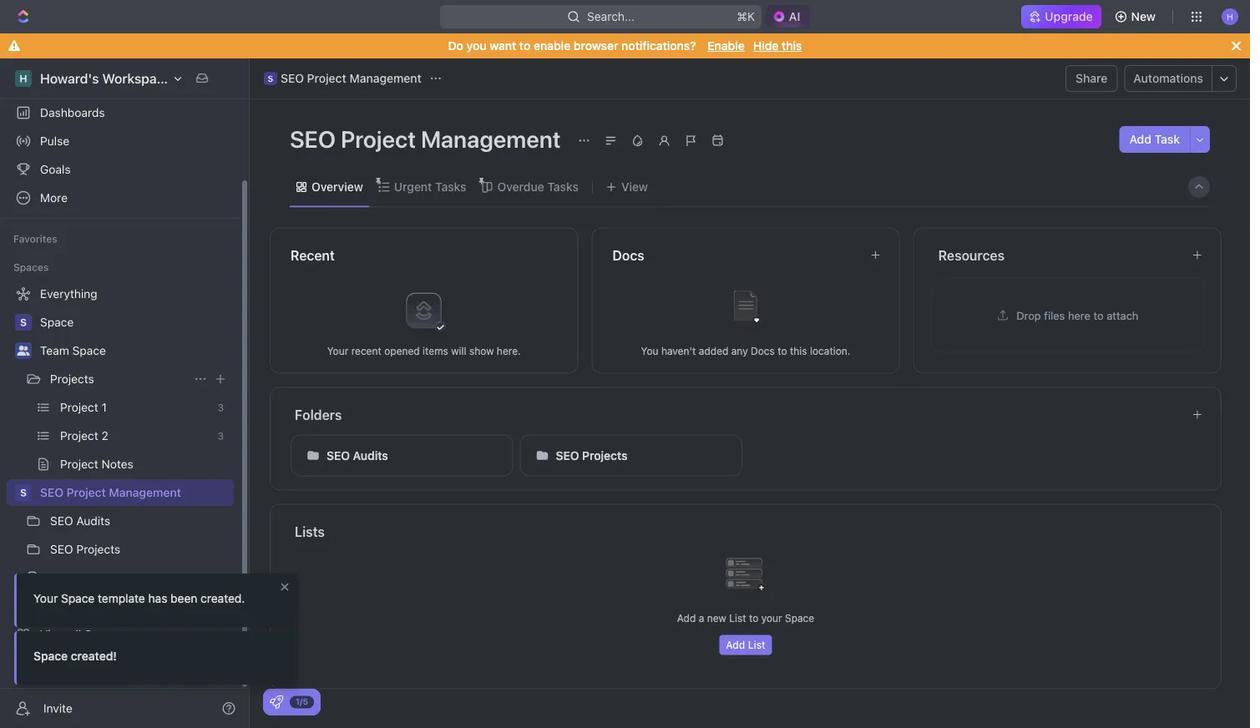 Task type: locate. For each thing, give the bounding box(es) containing it.
seo audits inside tree
[[50, 514, 110, 528]]

urgent tasks
[[394, 180, 467, 194]]

docs right any
[[751, 345, 775, 357]]

pulse
[[40, 134, 69, 148]]

everything link
[[7, 281, 231, 307]]

1 vertical spatial your
[[33, 592, 58, 606]]

docs down view dropdown button
[[613, 247, 645, 263]]

your down seo sops
[[33, 592, 58, 606]]

0 vertical spatial add
[[1130, 132, 1152, 146]]

1 vertical spatial projects
[[582, 449, 628, 462]]

seo project management down notes
[[40, 486, 181, 500]]

list right new
[[729, 613, 747, 624]]

projects inside "button"
[[582, 449, 628, 462]]

0 horizontal spatial your
[[33, 592, 58, 606]]

this right hide
[[782, 39, 802, 53]]

folders
[[295, 407, 342, 423]]

2 3 from the top
[[218, 430, 224, 442]]

add down add a new list to your space
[[726, 640, 745, 651]]

resources
[[939, 247, 1005, 263]]

0 horizontal spatial seo audits
[[50, 514, 110, 528]]

tasks for urgent tasks
[[435, 180, 467, 194]]

to
[[520, 39, 531, 53], [1094, 309, 1104, 322], [778, 345, 787, 357], [749, 613, 759, 624]]

space up team
[[40, 315, 74, 329]]

this left location.
[[790, 345, 808, 357]]

upgrade link
[[1022, 5, 1102, 28]]

2 vertical spatial add
[[726, 640, 745, 651]]

tasks right overdue
[[548, 180, 579, 194]]

your for your recent opened items will show here.
[[327, 345, 349, 357]]

enable
[[708, 39, 745, 53]]

urgent
[[394, 180, 432, 194]]

add inside button
[[1130, 132, 1152, 146]]

to right here
[[1094, 309, 1104, 322]]

1 vertical spatial list
[[748, 640, 766, 651]]

goals
[[40, 162, 71, 176]]

project inside project 2 link
[[60, 429, 98, 443]]

1 horizontal spatial audits
[[353, 449, 388, 462]]

tasks right 'urgent'
[[435, 180, 467, 194]]

sops
[[76, 571, 106, 585]]

1 horizontal spatial add
[[726, 640, 745, 651]]

seo audits up seo sops
[[50, 514, 110, 528]]

1 horizontal spatial seo project management, , element
[[264, 72, 277, 85]]

s
[[268, 74, 274, 83], [20, 317, 27, 328], [20, 487, 27, 499]]

tree
[[7, 281, 234, 677]]

s seo project management
[[268, 71, 422, 85]]

1 tasks from the left
[[435, 180, 467, 194]]

0 horizontal spatial audits
[[76, 514, 110, 528]]

seo projects
[[556, 449, 628, 462], [50, 543, 120, 556]]

seo inside "button"
[[556, 449, 579, 462]]

0 vertical spatial your
[[327, 345, 349, 357]]

project notes link
[[60, 451, 231, 478]]

urgent tasks link
[[391, 175, 467, 199]]

project inside seo project management link
[[67, 486, 106, 500]]

howard's workspace, , element
[[15, 70, 32, 87]]

your left recent
[[327, 345, 349, 357]]

seo audits
[[327, 449, 388, 462], [50, 514, 110, 528]]

1 horizontal spatial seo audits
[[327, 449, 388, 462]]

management inside seo project management link
[[109, 486, 181, 500]]

you haven't added any docs to this location.
[[641, 345, 851, 357]]

0 vertical spatial projects
[[50, 372, 94, 386]]

2
[[102, 429, 108, 443]]

favorites button
[[7, 229, 64, 249]]

3 for 2
[[218, 430, 224, 442]]

add left task
[[1130, 132, 1152, 146]]

0 horizontal spatial h
[[19, 73, 27, 84]]

h inside sidebar navigation
[[19, 73, 27, 84]]

seo project management, , element
[[264, 72, 277, 85], [15, 485, 32, 501]]

spaces
[[13, 261, 49, 273]]

will
[[451, 345, 467, 357]]

0 vertical spatial seo audits
[[327, 449, 388, 462]]

audits
[[353, 449, 388, 462], [76, 514, 110, 528]]

0 horizontal spatial add
[[677, 613, 696, 624]]

0 horizontal spatial docs
[[613, 247, 645, 263]]

notifications?
[[622, 39, 696, 53]]

projects
[[50, 372, 94, 386], [582, 449, 628, 462], [76, 543, 120, 556]]

notes
[[102, 457, 133, 471]]

0 horizontal spatial tasks
[[435, 180, 467, 194]]

0 vertical spatial management
[[350, 71, 422, 85]]

0 horizontal spatial list
[[729, 613, 747, 624]]

docs
[[613, 247, 645, 263], [751, 345, 775, 357]]

0 horizontal spatial seo project management, , element
[[15, 485, 32, 501]]

3
[[218, 402, 224, 414], [218, 430, 224, 442]]

seo audits inside button
[[327, 449, 388, 462]]

seo projects button
[[520, 435, 743, 477]]

no lists icon. image
[[713, 545, 779, 612]]

add left a
[[677, 613, 696, 624]]

0 vertical spatial seo projects
[[556, 449, 628, 462]]

list down add a new list to your space
[[748, 640, 766, 651]]

project inside project 1 link
[[60, 401, 98, 414]]

hide
[[753, 39, 779, 53]]

seo projects inside sidebar navigation
[[50, 543, 120, 556]]

1 vertical spatial seo project management
[[40, 486, 181, 500]]

no recent items image
[[391, 277, 458, 344]]

this
[[782, 39, 802, 53], [790, 345, 808, 357]]

1 horizontal spatial h
[[1227, 12, 1234, 21]]

audits inside button
[[353, 449, 388, 462]]

h
[[1227, 12, 1234, 21], [19, 73, 27, 84]]

2 vertical spatial s
[[20, 487, 27, 499]]

new
[[1132, 10, 1156, 23]]

2 horizontal spatial add
[[1130, 132, 1152, 146]]

0 vertical spatial s
[[268, 74, 274, 83]]

your for your space template  has been created.
[[33, 592, 58, 606]]

seo project management link
[[40, 480, 231, 506]]

pulse link
[[7, 128, 234, 155]]

1 vertical spatial audits
[[76, 514, 110, 528]]

space right "your"
[[785, 613, 815, 624]]

1 vertical spatial seo audits
[[50, 514, 110, 528]]

sidebar navigation
[[0, 58, 253, 728]]

lists
[[295, 524, 325, 540]]

team
[[40, 344, 69, 358]]

1 vertical spatial s
[[20, 317, 27, 328]]

view button
[[600, 168, 654, 207]]

1 horizontal spatial tasks
[[548, 180, 579, 194]]

0 horizontal spatial seo project management
[[40, 486, 181, 500]]

tree containing everything
[[7, 281, 234, 677]]

to right want
[[520, 39, 531, 53]]

view
[[622, 180, 648, 194]]

add inside button
[[726, 640, 745, 651]]

1 vertical spatial management
[[421, 125, 561, 152]]

1 vertical spatial seo projects
[[50, 543, 120, 556]]

seo project management up urgent tasks
[[290, 125, 566, 152]]

upgrade
[[1045, 10, 1093, 23]]

0 vertical spatial seo project management
[[290, 125, 566, 152]]

2 vertical spatial management
[[109, 486, 181, 500]]

1 horizontal spatial seo project management
[[290, 125, 566, 152]]

overdue
[[498, 180, 545, 194]]

seo audits down folders
[[327, 449, 388, 462]]

seo
[[281, 71, 304, 85], [290, 125, 336, 152], [327, 449, 350, 462], [556, 449, 579, 462], [40, 486, 64, 500], [50, 514, 73, 528], [50, 543, 73, 556], [50, 571, 73, 585]]

drop files here to attach
[[1017, 309, 1139, 322]]

0 vertical spatial h
[[1227, 12, 1234, 21]]

add for add a new list to your space
[[677, 613, 696, 624]]

items
[[423, 345, 449, 357]]

new
[[707, 613, 727, 624]]

0 vertical spatial seo project management, , element
[[264, 72, 277, 85]]

1 horizontal spatial your
[[327, 345, 349, 357]]

view button
[[600, 175, 654, 199]]

1 horizontal spatial list
[[748, 640, 766, 651]]

2 tasks from the left
[[548, 180, 579, 194]]

1 vertical spatial 3
[[218, 430, 224, 442]]

project
[[307, 71, 347, 85], [341, 125, 416, 152], [60, 401, 98, 414], [60, 429, 98, 443], [60, 457, 98, 471], [67, 486, 106, 500]]

0 horizontal spatial seo projects
[[50, 543, 120, 556]]

0 vertical spatial 3
[[218, 402, 224, 414]]

0 vertical spatial audits
[[353, 449, 388, 462]]

add
[[1130, 132, 1152, 146], [677, 613, 696, 624], [726, 640, 745, 651]]

1 vertical spatial h
[[19, 73, 27, 84]]

0 vertical spatial docs
[[613, 247, 645, 263]]

1 horizontal spatial docs
[[751, 345, 775, 357]]

added
[[699, 345, 729, 357]]

s for seo project management
[[20, 487, 27, 499]]

1
[[102, 401, 107, 414]]

workspace
[[102, 71, 172, 86]]

1 horizontal spatial seo projects
[[556, 449, 628, 462]]

your
[[327, 345, 349, 357], [33, 592, 58, 606]]

invite
[[43, 702, 72, 716]]

management
[[350, 71, 422, 85], [421, 125, 561, 152], [109, 486, 181, 500]]

howard's
[[40, 71, 99, 86]]

automations button
[[1126, 66, 1212, 91]]

1 vertical spatial add
[[677, 613, 696, 624]]

add for add task
[[1130, 132, 1152, 146]]

1 3 from the top
[[218, 402, 224, 414]]

seo audits button
[[291, 435, 513, 477]]

space link
[[40, 309, 231, 336]]

you
[[467, 39, 487, 53]]

has
[[148, 592, 167, 606]]



Task type: vqa. For each thing, say whether or not it's contained in the screenshot.
Favorites button
yes



Task type: describe. For each thing, give the bounding box(es) containing it.
new button
[[1108, 3, 1166, 30]]

more button
[[7, 185, 234, 211]]

here.
[[497, 345, 521, 357]]

project 2 link
[[60, 423, 211, 449]]

1 vertical spatial this
[[790, 345, 808, 357]]

add task
[[1130, 132, 1180, 146]]

howard's workspace
[[40, 71, 172, 86]]

onboarding checklist button image
[[270, 696, 283, 709]]

no most used docs image
[[713, 277, 779, 344]]

you
[[641, 345, 659, 357]]

overview link
[[308, 175, 363, 199]]

do
[[448, 39, 464, 53]]

a
[[699, 613, 705, 624]]

s inside s seo project management
[[268, 74, 274, 83]]

tree inside sidebar navigation
[[7, 281, 234, 677]]

seo sops link
[[50, 565, 231, 591]]

1 vertical spatial docs
[[751, 345, 775, 357]]

recent
[[291, 247, 335, 263]]

space, , element
[[15, 314, 32, 331]]

to left "your"
[[749, 613, 759, 624]]

add list button
[[720, 635, 773, 655]]

0 vertical spatial this
[[782, 39, 802, 53]]

⌘k
[[737, 10, 755, 23]]

your recent opened items will show here.
[[327, 345, 521, 357]]

h button
[[1217, 3, 1244, 30]]

audits inside tree
[[76, 514, 110, 528]]

folders button
[[294, 405, 1179, 425]]

3 for 1
[[218, 402, 224, 414]]

dashboards link
[[7, 99, 234, 126]]

add list
[[726, 640, 766, 651]]

seo audits link
[[50, 508, 231, 535]]

add task button
[[1120, 126, 1190, 153]]

add for add list
[[726, 640, 745, 651]]

onboarding checklist button element
[[270, 696, 283, 709]]

everything
[[40, 287, 97, 301]]

goals link
[[7, 156, 234, 183]]

space left "created!" in the left bottom of the page
[[33, 650, 68, 663]]

created.
[[201, 592, 245, 606]]

project 2
[[60, 429, 108, 443]]

your
[[762, 613, 782, 624]]

list inside button
[[748, 640, 766, 651]]

seo projects link
[[50, 536, 231, 563]]

drop
[[1017, 309, 1042, 322]]

task
[[1155, 132, 1180, 146]]

recent
[[351, 345, 382, 357]]

add a new list to your space
[[677, 613, 815, 624]]

to right any
[[778, 345, 787, 357]]

browser
[[574, 39, 619, 53]]

seo projects inside "button"
[[556, 449, 628, 462]]

attach
[[1107, 309, 1139, 322]]

enable
[[534, 39, 571, 53]]

your space template  has been created.
[[33, 592, 245, 606]]

share
[[1076, 71, 1108, 85]]

search...
[[587, 10, 635, 23]]

seo inside button
[[327, 449, 350, 462]]

favorites
[[13, 233, 57, 245]]

space down seo sops
[[61, 592, 95, 606]]

opened
[[384, 345, 420, 357]]

location.
[[810, 345, 851, 357]]

files
[[1045, 309, 1065, 322]]

project notes
[[60, 457, 133, 471]]

overdue tasks
[[498, 180, 579, 194]]

overview
[[312, 180, 363, 194]]

project 1 link
[[60, 394, 211, 421]]

dashboards
[[40, 106, 105, 119]]

lists button
[[294, 522, 1202, 542]]

project 1
[[60, 401, 107, 414]]

here
[[1068, 309, 1091, 322]]

s for space
[[20, 317, 27, 328]]

want
[[490, 39, 517, 53]]

h inside dropdown button
[[1227, 12, 1234, 21]]

template
[[98, 592, 145, 606]]

show
[[469, 345, 494, 357]]

project inside project notes link
[[60, 457, 98, 471]]

do you want to enable browser notifications? enable hide this
[[448, 39, 802, 53]]

team space link
[[40, 338, 231, 364]]

any
[[732, 345, 748, 357]]

created!
[[71, 650, 117, 663]]

team space
[[40, 344, 106, 358]]

resources button
[[938, 245, 1179, 265]]

overdue tasks link
[[494, 175, 579, 199]]

1/5
[[296, 697, 308, 707]]

been
[[171, 592, 197, 606]]

projects link
[[50, 366, 187, 393]]

2 vertical spatial projects
[[76, 543, 120, 556]]

space right team
[[72, 344, 106, 358]]

tasks for overdue tasks
[[548, 180, 579, 194]]

user group image
[[17, 346, 30, 356]]

more
[[40, 191, 68, 205]]

0 vertical spatial list
[[729, 613, 747, 624]]

share button
[[1066, 65, 1118, 92]]

1 vertical spatial seo project management, , element
[[15, 485, 32, 501]]

automations
[[1134, 71, 1204, 85]]

haven't
[[662, 345, 696, 357]]

seo sops
[[50, 571, 106, 585]]

ai button
[[766, 5, 811, 28]]

seo project management inside sidebar navigation
[[40, 486, 181, 500]]



